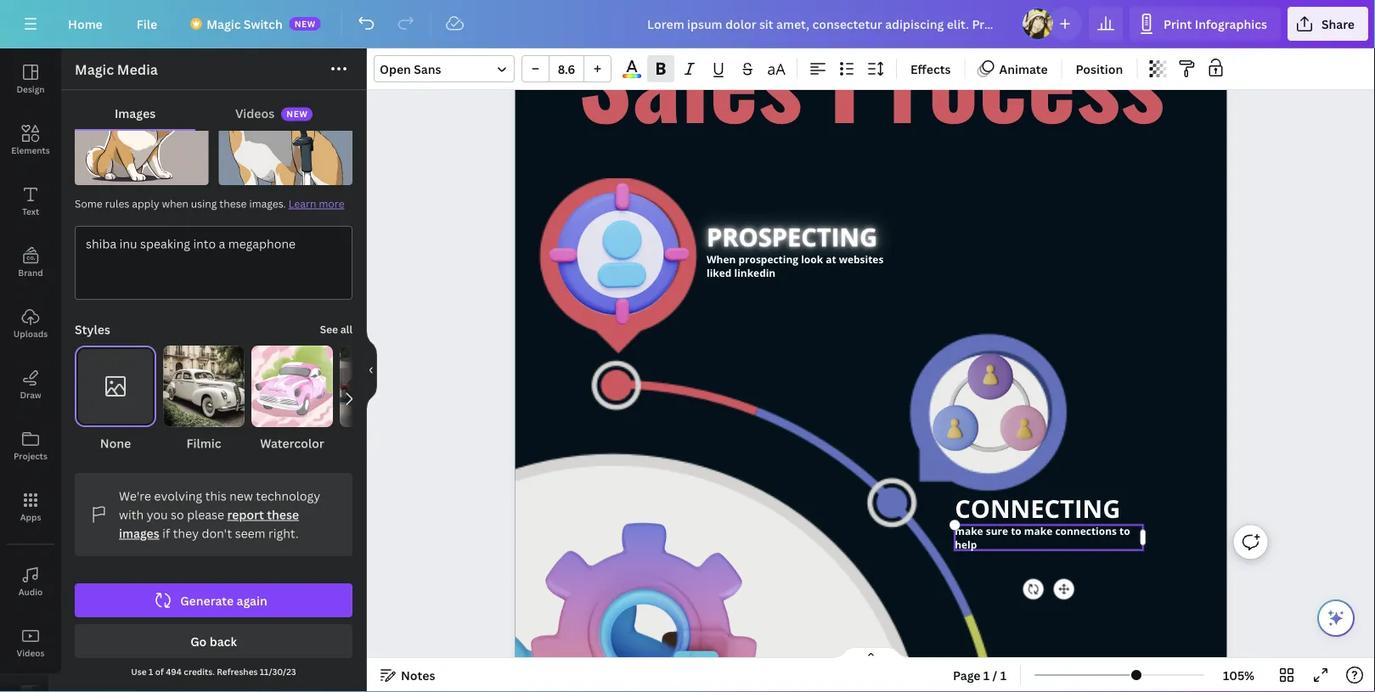Task type: describe. For each thing, give the bounding box(es) containing it.
please
[[187, 507, 224, 523]]

file
[[137, 16, 157, 32]]

animate button
[[972, 55, 1055, 82]]

open sans
[[380, 61, 441, 77]]

hide image
[[366, 330, 377, 411]]

if they don't seem right.
[[159, 525, 299, 542]]

images button
[[75, 97, 195, 129]]

file button
[[123, 7, 171, 41]]

1 for of
[[149, 666, 153, 677]]

images
[[119, 525, 159, 542]]

share button
[[1288, 7, 1368, 41]]

use
[[131, 666, 147, 677]]

report these images
[[119, 507, 299, 542]]

with
[[119, 507, 144, 523]]

105% button
[[1211, 662, 1267, 689]]

again
[[237, 592, 267, 609]]

print
[[1164, 16, 1192, 32]]

make sure to make connections to help text field
[[955, 524, 1143, 551]]

some
[[75, 197, 103, 211]]

rules
[[105, 197, 129, 211]]

use 1 of 494 credits. refreshes 11/30/23
[[131, 666, 296, 677]]

generate again button
[[75, 584, 353, 618]]

when
[[162, 197, 188, 211]]

see
[[320, 322, 338, 336]]

text
[[22, 206, 39, 217]]

credits.
[[184, 666, 215, 677]]

none group
[[75, 346, 156, 453]]

main menu bar
[[0, 0, 1375, 48]]

home
[[68, 16, 103, 32]]

photo
[[363, 435, 398, 451]]

magic switch
[[207, 16, 283, 32]]

1 vertical spatial new
[[286, 108, 308, 120]]

/
[[993, 667, 998, 683]]

magic for magic media
[[75, 60, 114, 79]]

magic media
[[75, 60, 158, 79]]

side panel tab list
[[0, 48, 61, 692]]

– – number field
[[555, 61, 578, 77]]

they
[[173, 525, 199, 542]]

see all button
[[320, 321, 353, 338]]

effects button
[[904, 55, 958, 82]]

make sure to make connections to help
[[955, 524, 1130, 551]]

text button
[[0, 171, 61, 232]]

design button
[[0, 48, 61, 110]]

animate
[[999, 61, 1048, 77]]

print infographics
[[1164, 16, 1267, 32]]

seem
[[235, 525, 265, 542]]

Design title text field
[[634, 7, 1014, 41]]

notes
[[401, 667, 435, 683]]

magic media image
[[0, 674, 61, 692]]

images.
[[249, 197, 286, 211]]

draw
[[20, 389, 41, 401]]

0 vertical spatial videos
[[235, 105, 275, 121]]

prospecting when prospecting look at websites liked linkedin
[[707, 220, 884, 280]]

1 to from the left
[[1011, 524, 1021, 538]]

help
[[955, 537, 977, 551]]

styles
[[75, 322, 110, 338]]

go
[[190, 633, 207, 649]]

filmic
[[186, 435, 221, 451]]

494
[[166, 666, 182, 677]]

report
[[227, 507, 264, 523]]

photo group
[[340, 346, 421, 453]]

connections
[[1055, 524, 1117, 538]]

evolving
[[154, 488, 202, 504]]

sure
[[986, 524, 1008, 538]]

page
[[953, 667, 981, 683]]

position button
[[1069, 55, 1130, 82]]

right.
[[268, 525, 299, 542]]

2 horizontal spatial 1
[[1000, 667, 1007, 683]]

0 vertical spatial these
[[219, 197, 247, 211]]

105%
[[1223, 667, 1255, 683]]

using
[[191, 197, 217, 211]]

elements button
[[0, 110, 61, 171]]

apps
[[20, 511, 41, 523]]

don't
[[202, 525, 232, 542]]

learn more link
[[288, 197, 344, 211]]

look
[[801, 252, 823, 266]]



Task type: locate. For each thing, give the bounding box(es) containing it.
when
[[707, 252, 736, 266]]

0 vertical spatial magic
[[207, 16, 241, 32]]

media
[[117, 60, 158, 79]]

color range image
[[623, 74, 641, 78]]

show pages image
[[830, 646, 912, 660]]

0 horizontal spatial magic
[[75, 60, 114, 79]]

1 horizontal spatial to
[[1119, 524, 1130, 538]]

learn
[[288, 197, 316, 211]]

projects
[[14, 450, 48, 462]]

magic
[[207, 16, 241, 32], [75, 60, 114, 79]]

make right sure on the bottom
[[1024, 524, 1053, 538]]

more
[[319, 197, 344, 211]]

technology
[[256, 488, 320, 504]]

1 horizontal spatial magic
[[207, 16, 241, 32]]

if
[[162, 525, 170, 542]]

position
[[1076, 61, 1123, 77]]

home link
[[54, 7, 116, 41]]

magic left switch
[[207, 16, 241, 32]]

brand
[[18, 267, 43, 278]]

linkedin
[[734, 266, 776, 280]]

2 to from the left
[[1119, 524, 1130, 538]]

prospecting
[[738, 252, 798, 266]]

these inside report these images
[[267, 507, 299, 523]]

audio button
[[0, 551, 61, 612]]

11/30/23
[[260, 666, 296, 677]]

switch
[[244, 16, 283, 32]]

liked
[[707, 266, 732, 280]]

new
[[229, 488, 253, 504]]

all
[[341, 322, 353, 336]]

1 vertical spatial these
[[267, 507, 299, 523]]

we're
[[119, 488, 151, 504]]

watercolor
[[260, 435, 324, 451]]

uploads
[[13, 328, 48, 339]]

videos button
[[0, 612, 61, 674]]

report these images link
[[119, 507, 299, 542]]

these right using
[[219, 197, 247, 211]]

we're evolving this new technology with you so please
[[119, 488, 320, 523]]

canva assistant image
[[1326, 608, 1346, 629]]

design
[[17, 83, 45, 95]]

watercolor group
[[251, 346, 333, 453]]

2 make from the left
[[1024, 524, 1053, 538]]

these
[[219, 197, 247, 211], [267, 507, 299, 523]]

sans
[[414, 61, 441, 77]]

effects
[[911, 61, 951, 77]]

open sans button
[[374, 55, 515, 82]]

generate again
[[180, 592, 267, 609]]

videos
[[235, 105, 275, 121], [17, 647, 45, 659]]

this
[[205, 488, 227, 504]]

0 horizontal spatial make
[[955, 524, 983, 538]]

see all
[[320, 322, 353, 336]]

you
[[147, 507, 168, 523]]

0 vertical spatial new
[[294, 18, 316, 29]]

1 left /
[[984, 667, 990, 683]]

to right connections
[[1119, 524, 1130, 538]]

audio
[[18, 586, 43, 598]]

new
[[294, 18, 316, 29], [286, 108, 308, 120]]

brand button
[[0, 232, 61, 293]]

1
[[149, 666, 153, 677], [984, 667, 990, 683], [1000, 667, 1007, 683]]

1 vertical spatial magic
[[75, 60, 114, 79]]

back
[[210, 633, 237, 649]]

generate
[[180, 592, 234, 609]]

notes button
[[374, 662, 442, 689]]

1 for /
[[984, 667, 990, 683]]

1 left of
[[149, 666, 153, 677]]

go back button
[[75, 624, 353, 658]]

1 vertical spatial videos
[[17, 647, 45, 659]]

page 1 / 1
[[953, 667, 1007, 683]]

apps button
[[0, 477, 61, 538]]

open
[[380, 61, 411, 77]]

magic left media
[[75, 60, 114, 79]]

of
[[155, 666, 164, 677]]

new inside main menu bar
[[294, 18, 316, 29]]

0 horizontal spatial to
[[1011, 524, 1021, 538]]

images
[[115, 105, 156, 121]]

1 horizontal spatial make
[[1024, 524, 1053, 538]]

group
[[522, 55, 612, 82]]

make left sure on the bottom
[[955, 524, 983, 538]]

1 horizontal spatial 1
[[984, 667, 990, 683]]

websites
[[839, 252, 884, 266]]

refreshes
[[217, 666, 258, 677]]

projects button
[[0, 415, 61, 477]]

draw button
[[0, 354, 61, 415]]

videos inside button
[[17, 647, 45, 659]]

to right sure on the bottom
[[1011, 524, 1021, 538]]

0 horizontal spatial 1
[[149, 666, 153, 677]]

these up the right. in the left of the page
[[267, 507, 299, 523]]

connecting
[[955, 492, 1120, 525]]

Describe an image. Include objects, colors, places... text field
[[76, 227, 352, 299]]

magic for magic switch
[[207, 16, 241, 32]]

1 right /
[[1000, 667, 1007, 683]]

some rules apply when using these images. learn more
[[75, 197, 344, 211]]

at
[[826, 252, 836, 266]]

print infographics button
[[1130, 7, 1281, 41]]

0 horizontal spatial videos
[[17, 647, 45, 659]]

share
[[1322, 16, 1355, 32]]

1 make from the left
[[955, 524, 983, 538]]

infographics
[[1195, 16, 1267, 32]]

filmic group
[[163, 346, 245, 453]]

prospecting
[[707, 220, 877, 254]]

so
[[171, 507, 184, 523]]

0 horizontal spatial these
[[219, 197, 247, 211]]

make
[[955, 524, 983, 538], [1024, 524, 1053, 538]]

apply
[[132, 197, 159, 211]]

1 horizontal spatial videos
[[235, 105, 275, 121]]

magic inside main menu bar
[[207, 16, 241, 32]]

uploads button
[[0, 293, 61, 354]]

1 horizontal spatial these
[[267, 507, 299, 523]]



Task type: vqa. For each thing, say whether or not it's contained in the screenshot.
"Projects"
yes



